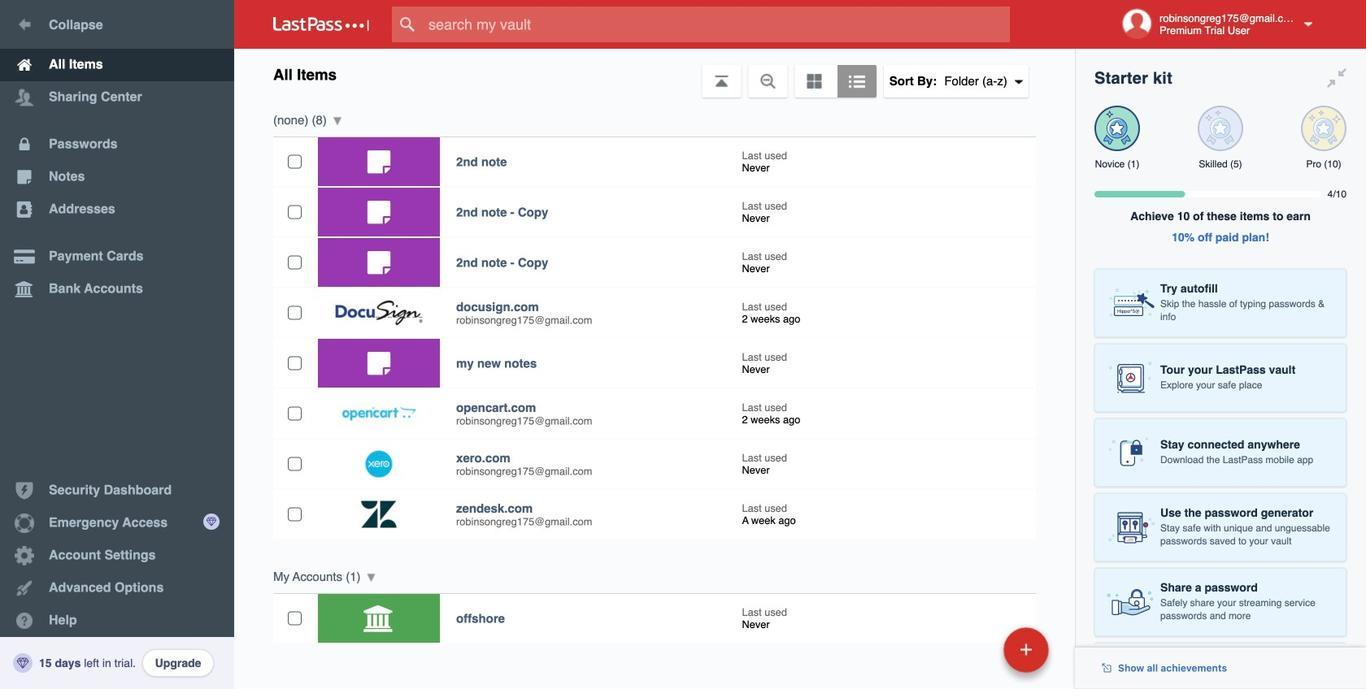 Task type: vqa. For each thing, say whether or not it's contained in the screenshot.
dialog
no



Task type: locate. For each thing, give the bounding box(es) containing it.
vault options navigation
[[234, 49, 1075, 98]]

search my vault text field
[[392, 7, 1042, 42]]

lastpass image
[[273, 17, 369, 32]]

new item navigation
[[892, 623, 1059, 690]]



Task type: describe. For each thing, give the bounding box(es) containing it.
new item element
[[892, 627, 1055, 673]]

main navigation navigation
[[0, 0, 234, 690]]

Search search field
[[392, 7, 1042, 42]]



